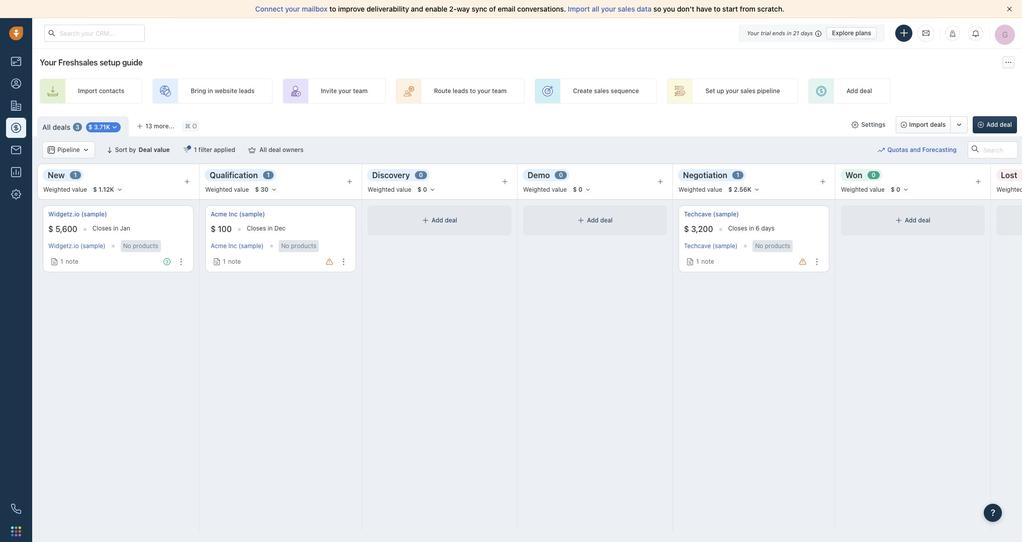 Task type: describe. For each thing, give the bounding box(es) containing it.
add deal link
[[809, 79, 891, 104]]

invite
[[321, 87, 337, 95]]

add deal for won
[[905, 217, 931, 224]]

100
[[218, 225, 232, 234]]

sales inside 'link'
[[741, 87, 756, 95]]

settings
[[862, 121, 886, 128]]

contacts
[[99, 87, 124, 95]]

quotas and forecasting
[[888, 146, 957, 154]]

2.56k
[[734, 186, 752, 193]]

website
[[215, 87, 237, 95]]

1 horizontal spatial days
[[801, 29, 813, 36]]

dec
[[275, 224, 286, 232]]

filter
[[199, 146, 212, 154]]

no for $ 5,600
[[123, 242, 131, 250]]

$ 30
[[255, 186, 269, 193]]

$ inside button
[[93, 186, 97, 193]]

1 inc from the top
[[229, 210, 238, 218]]

freshsales
[[58, 58, 98, 67]]

settings button
[[847, 116, 891, 133]]

closes in dec
[[247, 224, 286, 232]]

all
[[592, 5, 600, 13]]

more...
[[154, 122, 175, 130]]

2 horizontal spatial to
[[714, 5, 721, 13]]

6
[[756, 224, 760, 232]]

import deals
[[910, 121, 946, 128]]

0 horizontal spatial to
[[330, 5, 336, 13]]

explore
[[833, 29, 854, 36]]

in for negotiation
[[749, 224, 755, 232]]

route leads to your team
[[434, 87, 507, 95]]

1 filter applied
[[194, 146, 235, 154]]

start
[[723, 5, 738, 13]]

applied
[[214, 146, 235, 154]]

from
[[740, 5, 756, 13]]

2 techcave (sample) link from the top
[[684, 242, 738, 250]]

invite your team
[[321, 87, 368, 95]]

don't
[[677, 5, 695, 13]]

(sample) down 3,200 on the right top of the page
[[713, 242, 738, 250]]

$ 0 button for discovery
[[413, 184, 440, 195]]

2 techcave from the top
[[684, 242, 711, 250]]

value for discovery
[[397, 186, 412, 193]]

closes in 6 days
[[729, 224, 775, 232]]

conversations.
[[518, 5, 566, 13]]

2 widgetz.io (sample) link from the top
[[48, 242, 106, 250]]

2 widgetz.io from the top
[[48, 242, 79, 250]]

0 vertical spatial and
[[411, 5, 424, 13]]

you
[[664, 5, 676, 13]]

in for new
[[113, 224, 118, 232]]

so
[[654, 5, 662, 13]]

all for deals
[[42, 123, 51, 131]]

weighted value for new
[[43, 186, 87, 193]]

$ 3.71k button
[[83, 121, 124, 133]]

negotiation
[[683, 170, 728, 179]]

have
[[697, 5, 712, 13]]

won
[[846, 170, 863, 179]]

email
[[498, 5, 516, 13]]

1 widgetz.io (sample) from the top
[[48, 210, 107, 218]]

13 more... button
[[131, 119, 180, 133]]

create
[[573, 87, 593, 95]]

weighted value for negotiation
[[679, 186, 723, 193]]

close image
[[1008, 7, 1013, 12]]

improve
[[338, 5, 365, 13]]

acme inside acme inc (sample) link
[[211, 210, 227, 218]]

demo
[[528, 170, 550, 179]]

o
[[192, 123, 197, 130]]

connect
[[255, 5, 283, 13]]

your right route
[[478, 87, 491, 95]]

2 widgetz.io (sample) from the top
[[48, 242, 106, 250]]

container_wx8msf4aqz5i3rn1 image inside quotas and forecasting link
[[878, 146, 885, 154]]

all for deal
[[260, 146, 267, 154]]

your for your freshsales setup guide
[[40, 58, 56, 67]]

set
[[706, 87, 716, 95]]

value for demo
[[552, 186, 567, 193]]

container_wx8msf4aqz5i3rn1 image inside all deal owners button
[[248, 146, 256, 154]]

2 acme from the top
[[211, 242, 227, 250]]

qualification
[[210, 170, 258, 179]]

forecasting
[[923, 146, 957, 154]]

container_wx8msf4aqz5i3rn1 image inside 'pipeline' dropdown button
[[48, 146, 55, 154]]

up
[[717, 87, 725, 95]]

no products for $ 100
[[281, 242, 317, 250]]

and inside quotas and forecasting link
[[910, 146, 921, 154]]

closes for $ 100
[[247, 224, 266, 232]]

ends
[[773, 29, 786, 36]]

add for won
[[905, 217, 917, 224]]

value for won
[[870, 186, 885, 193]]

jan
[[120, 224, 130, 232]]

1.12k
[[99, 186, 114, 193]]

1 techcave (sample) link from the top
[[684, 210, 739, 218]]

your right the invite
[[339, 87, 352, 95]]

2-
[[450, 5, 457, 13]]

import for import deals
[[910, 121, 929, 128]]

note for $ 5,600
[[66, 258, 78, 265]]

guide
[[122, 58, 143, 67]]

connect your mailbox link
[[255, 5, 330, 13]]

weighted button
[[997, 181, 1023, 196]]

sort by deal value
[[115, 146, 170, 154]]

1 team from the left
[[353, 87, 368, 95]]

$ inside dropdown button
[[88, 123, 92, 131]]

all deal owners
[[260, 146, 304, 154]]

weighted value for qualification
[[205, 186, 249, 193]]

sync
[[472, 5, 488, 13]]

plans
[[856, 29, 872, 36]]

add for discovery
[[432, 217, 443, 224]]

container_wx8msf4aqz5i3rn1 image down $ 5,600
[[51, 258, 58, 265]]

add inside the add deal link
[[847, 87, 859, 95]]

container_wx8msf4aqz5i3rn1 image inside settings popup button
[[852, 121, 859, 128]]

route leads to your team link
[[396, 79, 525, 104]]

1 techcave (sample) from the top
[[684, 210, 739, 218]]

container_wx8msf4aqz5i3rn1 image inside $ 3.71k button
[[111, 124, 118, 131]]

1 note for $ 100
[[223, 258, 241, 265]]

1 right new
[[74, 171, 77, 179]]

2 inc from the top
[[229, 242, 237, 250]]

products for $ 5,600
[[133, 242, 158, 250]]

$ 30 button
[[251, 184, 282, 195]]

bring
[[191, 87, 206, 95]]

add deal for discovery
[[432, 217, 457, 224]]

add deal inside the add deal link
[[847, 87, 873, 95]]

1 down 100
[[223, 258, 226, 265]]

weighted value for demo
[[523, 186, 567, 193]]

import deals button
[[896, 116, 951, 133]]

import contacts link
[[40, 79, 143, 104]]

create sales sequence
[[573, 87, 639, 95]]

no products for $ 5,600
[[123, 242, 158, 250]]

1 horizontal spatial import
[[568, 5, 590, 13]]

Search your CRM... text field
[[44, 25, 145, 42]]

mailbox
[[302, 5, 328, 13]]

$ 5,600
[[48, 225, 77, 234]]

bring in website leads link
[[153, 79, 273, 104]]

quotas
[[888, 146, 909, 154]]

phone element
[[6, 499, 26, 519]]

new
[[48, 170, 65, 179]]

lost
[[1002, 170, 1018, 179]]

add deal for demo
[[587, 217, 613, 224]]

add deal button
[[973, 116, 1018, 133]]

5,600
[[55, 225, 77, 234]]

$ 0 button for demo
[[569, 184, 596, 195]]



Task type: locate. For each thing, give the bounding box(es) containing it.
your left mailbox
[[285, 5, 300, 13]]

your left "freshsales" in the top left of the page
[[40, 58, 56, 67]]

all deals link
[[42, 122, 70, 132]]

your for your trial ends in 21 days
[[747, 29, 760, 36]]

Search field
[[968, 141, 1019, 159]]

in for qualification
[[268, 224, 273, 232]]

no products for $ 3,200
[[756, 242, 791, 250]]

0
[[419, 171, 423, 179], [559, 171, 563, 179], [872, 171, 876, 179], [423, 186, 427, 193], [579, 186, 583, 193], [897, 186, 901, 193]]

$ 2.56k button
[[724, 184, 765, 195]]

inc up 100
[[229, 210, 238, 218]]

0 horizontal spatial team
[[353, 87, 368, 95]]

0 vertical spatial import
[[568, 5, 590, 13]]

acme inc (sample) link down 100
[[211, 242, 264, 250]]

weighted inside popup button
[[997, 186, 1023, 193]]

(sample) down closes in jan
[[80, 242, 106, 250]]

import
[[568, 5, 590, 13], [78, 87, 97, 95], [910, 121, 929, 128]]

what's new image
[[950, 30, 957, 37]]

1 note down '5,600'
[[60, 258, 78, 265]]

your
[[285, 5, 300, 13], [601, 5, 616, 13], [339, 87, 352, 95], [478, 87, 491, 95], [726, 87, 739, 95]]

7 weighted from the left
[[997, 186, 1023, 193]]

0 horizontal spatial your
[[40, 58, 56, 67]]

import all your sales data link
[[568, 5, 654, 13]]

import for import contacts
[[78, 87, 97, 95]]

4 weighted value from the left
[[523, 186, 567, 193]]

5 weighted from the left
[[679, 186, 706, 193]]

1 vertical spatial days
[[762, 224, 775, 232]]

0 vertical spatial acme
[[211, 210, 227, 218]]

no for $ 3,200
[[756, 242, 764, 250]]

1 note
[[60, 258, 78, 265], [223, 258, 241, 265], [697, 258, 715, 265]]

1 1 note from the left
[[60, 258, 78, 265]]

to right route
[[470, 87, 476, 95]]

2 horizontal spatial $ 0
[[891, 186, 901, 193]]

to left start
[[714, 5, 721, 13]]

create sales sequence link
[[535, 79, 658, 104]]

2 horizontal spatial sales
[[741, 87, 756, 95]]

3 note from the left
[[702, 258, 715, 265]]

container_wx8msf4aqz5i3rn1 image down $ 100
[[213, 258, 220, 265]]

note for $ 3,200
[[702, 258, 715, 265]]

1 horizontal spatial all
[[260, 146, 267, 154]]

1 note from the left
[[66, 258, 78, 265]]

value
[[154, 146, 170, 154], [72, 186, 87, 193], [234, 186, 249, 193], [397, 186, 412, 193], [552, 186, 567, 193], [708, 186, 723, 193], [870, 186, 885, 193]]

container_wx8msf4aqz5i3rn1 image inside the 1 filter applied button
[[183, 146, 190, 154]]

weighted down demo
[[523, 186, 550, 193]]

0 vertical spatial acme inc (sample) link
[[211, 210, 265, 218]]

closes left dec
[[247, 224, 266, 232]]

0 vertical spatial widgetz.io
[[48, 210, 80, 218]]

of
[[489, 5, 496, 13]]

weighted for won
[[841, 186, 869, 193]]

closes in jan
[[92, 224, 130, 232]]

all left 'owners' at the top of page
[[260, 146, 267, 154]]

1 vertical spatial widgetz.io (sample)
[[48, 242, 106, 250]]

leads right route
[[453, 87, 469, 95]]

0 horizontal spatial closes
[[92, 224, 112, 232]]

1 acme from the top
[[211, 210, 227, 218]]

and right the quotas at the right top of page
[[910, 146, 921, 154]]

widgetz.io (sample) link
[[48, 210, 107, 218], [48, 242, 106, 250]]

your right the "up"
[[726, 87, 739, 95]]

3 1 note from the left
[[697, 258, 715, 265]]

0 vertical spatial techcave
[[684, 210, 712, 218]]

techcave (sample) down 3,200 on the right top of the page
[[684, 242, 738, 250]]

1 left filter
[[194, 146, 197, 154]]

2 no from the left
[[281, 242, 289, 250]]

deals for all
[[53, 123, 70, 131]]

2 horizontal spatial closes
[[729, 224, 748, 232]]

no down 6
[[756, 242, 764, 250]]

acme inc (sample) link up 100
[[211, 210, 265, 218]]

1 vertical spatial techcave (sample)
[[684, 242, 738, 250]]

1 products from the left
[[133, 242, 158, 250]]

2 vertical spatial import
[[910, 121, 929, 128]]

1 weighted from the left
[[43, 186, 70, 193]]

1 closes from the left
[[92, 224, 112, 232]]

weighted value down discovery
[[368, 186, 412, 193]]

techcave (sample)
[[684, 210, 739, 218], [684, 242, 738, 250]]

1 $ 0 from the left
[[418, 186, 427, 193]]

2 horizontal spatial $ 0 button
[[887, 184, 914, 195]]

your trial ends in 21 days
[[747, 29, 813, 36]]

0 horizontal spatial and
[[411, 5, 424, 13]]

$ 100
[[211, 225, 232, 234]]

products for $ 3,200
[[765, 242, 791, 250]]

and
[[411, 5, 424, 13], [910, 146, 921, 154]]

$ 3.71k
[[88, 123, 110, 131]]

acme inc (sample)
[[211, 210, 265, 218], [211, 242, 264, 250]]

1 no from the left
[[123, 242, 131, 250]]

to right mailbox
[[330, 5, 336, 13]]

your right all
[[601, 5, 616, 13]]

weighted down won
[[841, 186, 869, 193]]

value for qualification
[[234, 186, 249, 193]]

acme down $ 100
[[211, 242, 227, 250]]

techcave (sample) link down 3,200 on the right top of the page
[[684, 242, 738, 250]]

0 horizontal spatial sales
[[594, 87, 609, 95]]

3 no products from the left
[[756, 242, 791, 250]]

1 horizontal spatial sales
[[618, 5, 635, 13]]

0 vertical spatial widgetz.io (sample) link
[[48, 210, 107, 218]]

techcave down $ 3,200
[[684, 242, 711, 250]]

1 no products from the left
[[123, 242, 158, 250]]

1 horizontal spatial to
[[470, 87, 476, 95]]

widgetz.io (sample) link up '5,600'
[[48, 210, 107, 218]]

deals up forecasting
[[931, 121, 946, 128]]

way
[[457, 5, 470, 13]]

widgetz.io down $ 5,600
[[48, 242, 79, 250]]

2 products from the left
[[291, 242, 317, 250]]

0 vertical spatial acme inc (sample)
[[211, 210, 265, 218]]

1 horizontal spatial 1 note
[[223, 258, 241, 265]]

0 horizontal spatial products
[[133, 242, 158, 250]]

13
[[145, 122, 152, 130]]

all left 3
[[42, 123, 51, 131]]

explore plans link
[[827, 27, 877, 39]]

no products
[[123, 242, 158, 250], [281, 242, 317, 250], [756, 242, 791, 250]]

techcave up $ 3,200
[[684, 210, 712, 218]]

2 horizontal spatial import
[[910, 121, 929, 128]]

1 vertical spatial and
[[910, 146, 921, 154]]

1 horizontal spatial $ 0
[[573, 186, 583, 193]]

3 $ 0 button from the left
[[887, 184, 914, 195]]

leads right website
[[239, 87, 255, 95]]

no products down 6
[[756, 242, 791, 250]]

in right bring
[[208, 87, 213, 95]]

1 acme inc (sample) from the top
[[211, 210, 265, 218]]

2 $ 0 button from the left
[[569, 184, 596, 195]]

0 horizontal spatial import
[[78, 87, 97, 95]]

your inside 'link'
[[726, 87, 739, 95]]

and left the 'enable'
[[411, 5, 424, 13]]

3 no from the left
[[756, 242, 764, 250]]

no products down dec
[[281, 242, 317, 250]]

import left the 'contacts'
[[78, 87, 97, 95]]

2 horizontal spatial note
[[702, 258, 715, 265]]

in left 6
[[749, 224, 755, 232]]

2 closes from the left
[[247, 224, 266, 232]]

all deal owners button
[[242, 141, 310, 159]]

0 horizontal spatial leads
[[239, 87, 255, 95]]

2 horizontal spatial 1 note
[[697, 258, 715, 265]]

0 horizontal spatial days
[[762, 224, 775, 232]]

1 vertical spatial widgetz.io (sample) link
[[48, 242, 106, 250]]

1 vertical spatial import
[[78, 87, 97, 95]]

weighted value down demo
[[523, 186, 567, 193]]

1 vertical spatial techcave (sample) link
[[684, 242, 738, 250]]

weighted value down new
[[43, 186, 87, 193]]

0 horizontal spatial note
[[66, 258, 78, 265]]

(sample) up closes in jan
[[81, 210, 107, 218]]

bring in website leads
[[191, 87, 255, 95]]

1 vertical spatial widgetz.io
[[48, 242, 79, 250]]

acme inc (sample) up 100
[[211, 210, 265, 218]]

6 weighted value from the left
[[841, 186, 885, 193]]

explore plans
[[833, 29, 872, 36]]

techcave (sample) link
[[684, 210, 739, 218], [684, 242, 738, 250]]

sequence
[[611, 87, 639, 95]]

set up your sales pipeline
[[706, 87, 781, 95]]

0 vertical spatial your
[[747, 29, 760, 36]]

sales right 'create' at the right
[[594, 87, 609, 95]]

trial
[[761, 29, 771, 36]]

1 horizontal spatial and
[[910, 146, 921, 154]]

deals for import
[[931, 121, 946, 128]]

weighted down new
[[43, 186, 70, 193]]

5 weighted value from the left
[[679, 186, 723, 193]]

closes left jan
[[92, 224, 112, 232]]

container_wx8msf4aqz5i3rn1 image left filter
[[183, 146, 190, 154]]

in left dec
[[268, 224, 273, 232]]

2 weighted value from the left
[[205, 186, 249, 193]]

import deals group
[[896, 116, 968, 133]]

0 horizontal spatial deals
[[53, 123, 70, 131]]

1 horizontal spatial products
[[291, 242, 317, 250]]

3 weighted from the left
[[368, 186, 395, 193]]

$ 3.71k button
[[86, 122, 121, 133]]

by
[[129, 146, 136, 154]]

0 vertical spatial techcave (sample) link
[[684, 210, 739, 218]]

1 $ 0 button from the left
[[413, 184, 440, 195]]

note for $ 100
[[228, 258, 241, 265]]

container_wx8msf4aqz5i3rn1 image
[[852, 121, 859, 128], [111, 124, 118, 131], [48, 146, 55, 154], [248, 146, 256, 154], [422, 217, 429, 224], [578, 217, 585, 224], [896, 217, 903, 224], [687, 258, 694, 265]]

value for new
[[72, 186, 87, 193]]

1 weighted value from the left
[[43, 186, 87, 193]]

21
[[794, 29, 800, 36]]

(sample) down $ 2.56k
[[714, 210, 739, 218]]

invite your team link
[[283, 79, 386, 104]]

your left trial
[[747, 29, 760, 36]]

$ 1.12k
[[93, 186, 114, 193]]

1 widgetz.io (sample) link from the top
[[48, 210, 107, 218]]

deals inside import deals button
[[931, 121, 946, 128]]

widgetz.io (sample) down '5,600'
[[48, 242, 106, 250]]

no down jan
[[123, 242, 131, 250]]

weighted down 'qualification'
[[205, 186, 232, 193]]

2 $ 0 from the left
[[573, 186, 583, 193]]

weighted down negotiation
[[679, 186, 706, 193]]

weighted value down won
[[841, 186, 885, 193]]

(sample) down closes in dec
[[239, 242, 264, 250]]

2 team from the left
[[492, 87, 507, 95]]

techcave (sample) link up 3,200 on the right top of the page
[[684, 210, 739, 218]]

deliverability
[[367, 5, 409, 13]]

deal
[[139, 146, 152, 154]]

add inside add deal button
[[987, 121, 999, 128]]

$ 0 for won
[[891, 186, 901, 193]]

1 inside button
[[194, 146, 197, 154]]

1 note for $ 3,200
[[697, 258, 715, 265]]

13 more...
[[145, 122, 175, 130]]

1 widgetz.io from the top
[[48, 210, 80, 218]]

closes for $ 5,600
[[92, 224, 112, 232]]

acme inc (sample) down 100
[[211, 242, 264, 250]]

days right 6
[[762, 224, 775, 232]]

1 note for $ 5,600
[[60, 258, 78, 265]]

widgetz.io
[[48, 210, 80, 218], [48, 242, 79, 250]]

deals
[[931, 121, 946, 128], [53, 123, 70, 131]]

weighted for demo
[[523, 186, 550, 193]]

import inside button
[[910, 121, 929, 128]]

$ 3,200
[[684, 225, 714, 234]]

3,200
[[692, 225, 714, 234]]

1 acme inc (sample) link from the top
[[211, 210, 265, 218]]

techcave (sample) up 3,200 on the right top of the page
[[684, 210, 739, 218]]

1
[[194, 146, 197, 154], [74, 171, 77, 179], [267, 171, 270, 179], [737, 171, 740, 179], [60, 258, 63, 265], [223, 258, 226, 265], [697, 258, 699, 265]]

0 vertical spatial techcave (sample)
[[684, 210, 739, 218]]

2 horizontal spatial products
[[765, 242, 791, 250]]

3 weighted value from the left
[[368, 186, 412, 193]]

weighted value for won
[[841, 186, 885, 193]]

email image
[[923, 29, 930, 37]]

weighted for new
[[43, 186, 70, 193]]

value for negotiation
[[708, 186, 723, 193]]

setup
[[100, 58, 120, 67]]

pipeline
[[758, 87, 781, 95]]

leads inside "route leads to your team" link
[[453, 87, 469, 95]]

weighted down lost
[[997, 186, 1023, 193]]

connect your mailbox to improve deliverability and enable 2-way sync of email conversations. import all your sales data so you don't have to start from scratch.
[[255, 5, 785, 13]]

1 vertical spatial inc
[[229, 242, 237, 250]]

leads inside bring in website leads link
[[239, 87, 255, 95]]

products for $ 100
[[291, 242, 317, 250]]

2 weighted from the left
[[205, 186, 232, 193]]

sales left data
[[618, 5, 635, 13]]

widgetz.io up $ 5,600
[[48, 210, 80, 218]]

leads
[[239, 87, 255, 95], [453, 87, 469, 95]]

weighted for qualification
[[205, 186, 232, 193]]

import left all
[[568, 5, 590, 13]]

note down '5,600'
[[66, 258, 78, 265]]

1 horizontal spatial no products
[[281, 242, 317, 250]]

deals left 3
[[53, 123, 70, 131]]

techcave
[[684, 210, 712, 218], [684, 242, 711, 250]]

weighted for discovery
[[368, 186, 395, 193]]

1 down $ 3,200
[[697, 258, 699, 265]]

in left 21
[[787, 29, 792, 36]]

1 horizontal spatial $ 0 button
[[569, 184, 596, 195]]

scratch.
[[758, 5, 785, 13]]

2 horizontal spatial no
[[756, 242, 764, 250]]

no for $ 100
[[281, 242, 289, 250]]

note down 3,200 on the right top of the page
[[702, 258, 715, 265]]

no products down jan
[[123, 242, 158, 250]]

1 horizontal spatial team
[[492, 87, 507, 95]]

widgetz.io (sample) up '5,600'
[[48, 210, 107, 218]]

2 note from the left
[[228, 258, 241, 265]]

sales left the pipeline
[[741, 87, 756, 95]]

1 horizontal spatial leads
[[453, 87, 469, 95]]

enable
[[425, 5, 448, 13]]

(sample) up closes in dec
[[239, 210, 265, 218]]

$
[[88, 123, 92, 131], [93, 186, 97, 193], [255, 186, 259, 193], [418, 186, 422, 193], [573, 186, 577, 193], [729, 186, 733, 193], [891, 186, 895, 193], [48, 225, 53, 234], [211, 225, 216, 234], [684, 225, 690, 234]]

container_wx8msf4aqz5i3rn1 image right pipeline
[[82, 146, 89, 154]]

2 leads from the left
[[453, 87, 469, 95]]

0 vertical spatial inc
[[229, 210, 238, 218]]

1 vertical spatial your
[[40, 58, 56, 67]]

weighted value down 'qualification'
[[205, 186, 249, 193]]

$ 1.12k button
[[89, 184, 127, 195]]

1 horizontal spatial no
[[281, 242, 289, 250]]

2 1 note from the left
[[223, 258, 241, 265]]

0 vertical spatial days
[[801, 29, 813, 36]]

2 horizontal spatial no products
[[756, 242, 791, 250]]

pipeline
[[57, 146, 80, 154]]

import contacts
[[78, 87, 124, 95]]

3 closes from the left
[[729, 224, 748, 232]]

pipeline button
[[42, 141, 95, 159]]

$ 0 for demo
[[573, 186, 583, 193]]

1 note down 100
[[223, 258, 241, 265]]

add deal inside add deal button
[[987, 121, 1013, 128]]

$ 0 button for won
[[887, 184, 914, 195]]

0 horizontal spatial $ 0
[[418, 186, 427, 193]]

3 $ 0 from the left
[[891, 186, 901, 193]]

0 horizontal spatial 1 note
[[60, 258, 78, 265]]

1 vertical spatial acme
[[211, 242, 227, 250]]

2 no products from the left
[[281, 242, 317, 250]]

1 up $ 2.56k
[[737, 171, 740, 179]]

4 weighted from the left
[[523, 186, 550, 193]]

weighted for negotiation
[[679, 186, 706, 193]]

no
[[123, 242, 131, 250], [281, 242, 289, 250], [756, 242, 764, 250]]

1 up the $ 30 button
[[267, 171, 270, 179]]

widgetz.io (sample) link down '5,600'
[[48, 242, 106, 250]]

your
[[747, 29, 760, 36], [40, 58, 56, 67]]

sort
[[115, 146, 127, 154]]

1 horizontal spatial closes
[[247, 224, 266, 232]]

0 horizontal spatial no
[[123, 242, 131, 250]]

container_wx8msf4aqz5i3rn1 image inside 'pipeline' dropdown button
[[82, 146, 89, 154]]

container_wx8msf4aqz5i3rn1 image
[[82, 146, 89, 154], [183, 146, 190, 154], [878, 146, 885, 154], [51, 258, 58, 265], [213, 258, 220, 265]]

$ 0 for discovery
[[418, 186, 427, 193]]

1 vertical spatial acme inc (sample) link
[[211, 242, 264, 250]]

discovery
[[372, 170, 410, 179]]

⌘ o
[[185, 123, 197, 130]]

1 techcave from the top
[[684, 210, 712, 218]]

6 weighted from the left
[[841, 186, 869, 193]]

1 vertical spatial acme inc (sample)
[[211, 242, 264, 250]]

1 note down 3,200 on the right top of the page
[[697, 258, 715, 265]]

0 horizontal spatial all
[[42, 123, 51, 131]]

1 horizontal spatial your
[[747, 29, 760, 36]]

import up quotas and forecasting
[[910, 121, 929, 128]]

acme up $ 100
[[211, 210, 227, 218]]

1 down $ 5,600
[[60, 258, 63, 265]]

1 horizontal spatial deals
[[931, 121, 946, 128]]

3 products from the left
[[765, 242, 791, 250]]

2 acme inc (sample) from the top
[[211, 242, 264, 250]]

weighted value for discovery
[[368, 186, 412, 193]]

weighted down discovery
[[368, 186, 395, 193]]

30
[[261, 186, 269, 193]]

0 vertical spatial all
[[42, 123, 51, 131]]

0 vertical spatial widgetz.io (sample)
[[48, 210, 107, 218]]

products
[[133, 242, 158, 250], [291, 242, 317, 250], [765, 242, 791, 250]]

weighted value
[[43, 186, 87, 193], [205, 186, 249, 193], [368, 186, 412, 193], [523, 186, 567, 193], [679, 186, 723, 193], [841, 186, 885, 193]]

all inside button
[[260, 146, 267, 154]]

2 acme inc (sample) link from the top
[[211, 242, 264, 250]]

1 horizontal spatial note
[[228, 258, 241, 265]]

freshworks switcher image
[[11, 526, 21, 536]]

in left jan
[[113, 224, 118, 232]]

quotas and forecasting link
[[878, 141, 967, 159]]

days right 21
[[801, 29, 813, 36]]

add for demo
[[587, 217, 599, 224]]

0 horizontal spatial $ 0 button
[[413, 184, 440, 195]]

1 vertical spatial techcave
[[684, 242, 711, 250]]

weighted value down negotiation
[[679, 186, 723, 193]]

note down 100
[[228, 258, 241, 265]]

closes for $ 3,200
[[729, 224, 748, 232]]

set up your sales pipeline link
[[668, 79, 799, 104]]

1 vertical spatial all
[[260, 146, 267, 154]]

no down dec
[[281, 242, 289, 250]]

days
[[801, 29, 813, 36], [762, 224, 775, 232]]

1 leads from the left
[[239, 87, 255, 95]]

closes left 6
[[729, 224, 748, 232]]

3.71k
[[94, 123, 110, 131]]

container_wx8msf4aqz5i3rn1 image left the quotas at the right top of page
[[878, 146, 885, 154]]

0 horizontal spatial no products
[[123, 242, 158, 250]]

all deals 3
[[42, 123, 79, 131]]

your freshsales setup guide
[[40, 58, 143, 67]]

inc down 100
[[229, 242, 237, 250]]

phone image
[[11, 504, 21, 514]]

acme inc (sample) link
[[211, 210, 265, 218], [211, 242, 264, 250]]

2 techcave (sample) from the top
[[684, 242, 738, 250]]



Task type: vqa. For each thing, say whether or not it's contained in the screenshot.
Click
no



